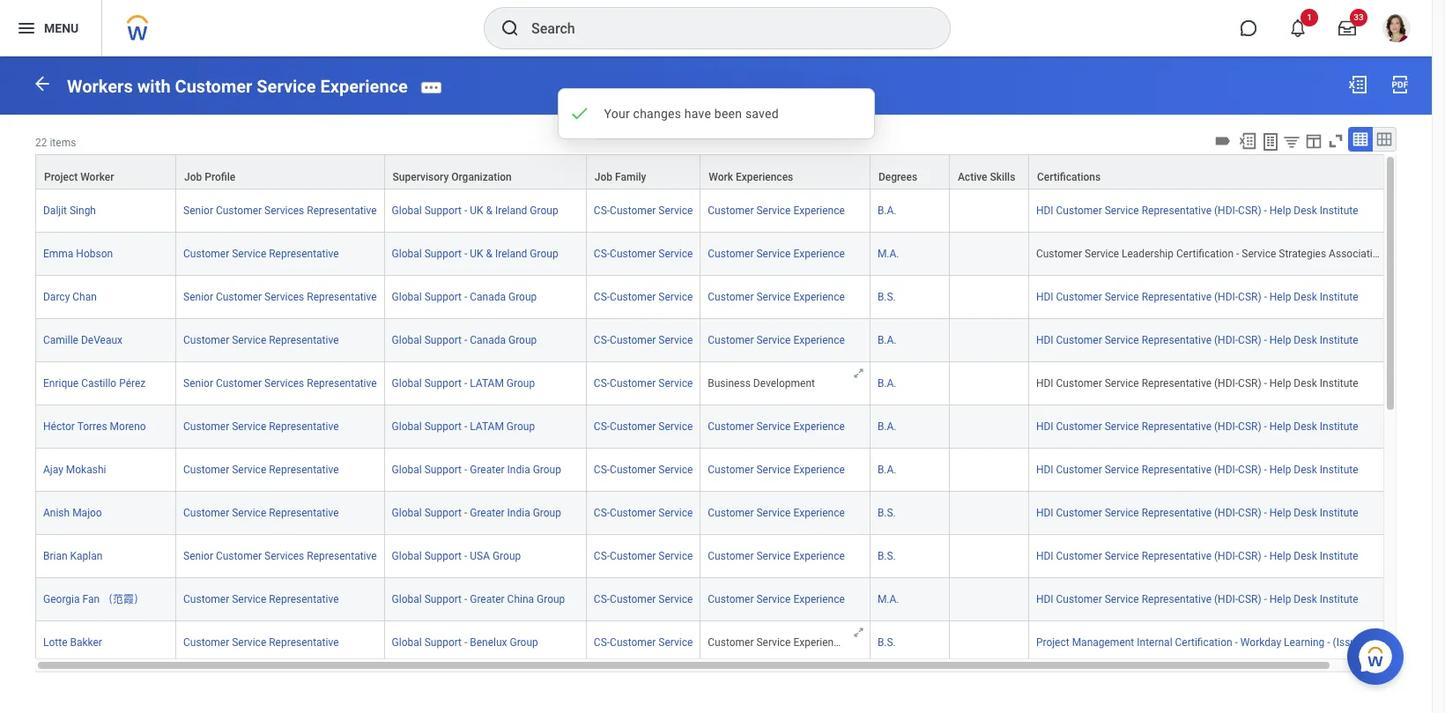Task type: vqa. For each thing, say whether or not it's contained in the screenshot.
the middle "Company Hierarchy" link
no



Task type: describe. For each thing, give the bounding box(es) containing it.
service inside cell
[[757, 636, 791, 649]]

b.a. for héctor torres moreno
[[878, 420, 897, 433]]

leadership
[[1122, 248, 1174, 260]]

latam for customer service representative
[[470, 420, 504, 433]]

csr) for ajay mokashi
[[1239, 464, 1262, 476]]

global support - canada group link for customer service representative
[[392, 334, 537, 346]]

notifications large image
[[1290, 19, 1307, 37]]

csr) for brian kaplan
[[1239, 550, 1262, 562]]

business
[[708, 377, 751, 389]]

cs- for daljit singh
[[594, 204, 610, 217]]

customer service experience link for brian kaplan
[[708, 550, 845, 562]]

fullscreen image
[[1327, 131, 1346, 151]]

services for global support - uk & ireland group
[[265, 204, 304, 217]]

4 help from the top
[[1270, 377, 1292, 389]]

daljit singh
[[43, 204, 96, 217]]

global support - latam group for customer service representative
[[392, 420, 535, 433]]

（范霞）
[[102, 593, 145, 605]]

(hdi- for anish majoo
[[1215, 507, 1239, 519]]

customer service representative link for ajay mokashi
[[183, 464, 339, 476]]

camille deveaux
[[43, 334, 123, 346]]

desk for héctor torres moreno
[[1294, 420, 1318, 433]]

customer service representative link for lotte bakker
[[183, 636, 339, 649]]

darcy chan link
[[43, 291, 97, 303]]

institute for daljit singh
[[1320, 204, 1359, 217]]

customer service experience for brian kaplan
[[708, 550, 845, 562]]

row containing héctor torres moreno
[[35, 405, 1437, 449]]

cs-customer service for ajay mokashi
[[594, 464, 693, 476]]

héctor torres moreno
[[43, 420, 146, 433]]

cs- for darcy chan
[[594, 291, 610, 303]]

degrees
[[879, 171, 918, 183]]

cs-customer service link for darcy chan
[[594, 291, 693, 303]]

customer service experience link for georgia fan （范霞）
[[708, 593, 845, 605]]

table image
[[1352, 130, 1370, 148]]

menu button
[[0, 0, 102, 56]]

m.a. link for global support - greater china group
[[878, 593, 900, 605]]

support for lotte bakker
[[425, 636, 462, 649]]

chan
[[73, 291, 97, 303]]

been
[[715, 107, 742, 121]]

1 horizontal spatial export to excel image
[[1348, 74, 1369, 95]]

enrique
[[43, 377, 79, 389]]

customer service experience cell
[[701, 621, 871, 665]]

desk for georgia fan （范霞）
[[1294, 593, 1318, 605]]

anish majoo
[[43, 507, 102, 519]]

daljit
[[43, 204, 67, 217]]

desk for brian kaplan
[[1294, 550, 1318, 562]]

georgia
[[43, 593, 80, 605]]

row containing camille deveaux
[[35, 319, 1437, 362]]

customer service representative for anish majoo
[[183, 507, 339, 519]]

33
[[1354, 12, 1364, 22]]

job for job family
[[595, 171, 613, 183]]

association
[[1330, 248, 1385, 260]]

customer service representative for lotte bakker
[[183, 636, 339, 649]]

lotte
[[43, 636, 67, 649]]

work experiences
[[709, 171, 794, 183]]

hobson
[[76, 248, 113, 260]]

georgia fan （范霞） link
[[43, 593, 145, 605]]

cell for ajay mokashi
[[950, 449, 1030, 492]]

active
[[958, 171, 988, 183]]

row containing ajay mokashi
[[35, 449, 1437, 492]]

csr) for georgia fan （范霞）
[[1239, 593, 1262, 605]]

customer service experience for darcy chan
[[708, 291, 845, 303]]

b.s. link for global support - greater india group
[[878, 507, 896, 519]]

justify image
[[16, 18, 37, 39]]

enrique castillo pérez link
[[43, 377, 146, 389]]

supervisory organization
[[393, 171, 512, 183]]

desk for anish majoo
[[1294, 507, 1318, 519]]

profile
[[205, 171, 236, 183]]

cs- for lotte bakker
[[594, 636, 610, 649]]

experience for brian kaplan
[[794, 550, 845, 562]]

global support - greater india group link for anish majoo
[[392, 507, 562, 519]]

hdi customer service representative (hdi-csr) - help desk institute link for ajay mokashi
[[1037, 464, 1359, 476]]

services for global support - usa group
[[265, 550, 304, 562]]

with
[[137, 76, 171, 97]]

family
[[615, 171, 647, 183]]

desk for daljit singh
[[1294, 204, 1318, 217]]

customer service leadership certification - service strategies association
[[1037, 248, 1385, 260]]

internal
[[1137, 636, 1173, 649]]

global support - canada group for senior customer services representative
[[392, 291, 537, 303]]

Search Workday  search field
[[532, 9, 914, 48]]

row containing georgia fan （范霞）
[[35, 578, 1437, 621]]

have
[[685, 107, 712, 121]]

darcy
[[43, 291, 70, 303]]

enrique castillo pérez
[[43, 377, 146, 389]]

business development cell
[[701, 362, 871, 405]]

organization
[[452, 171, 512, 183]]

deveaux
[[81, 334, 123, 346]]

select to filter grid data image
[[1283, 132, 1302, 151]]

cs-customer service for brian kaplan
[[594, 550, 693, 562]]

hdi customer service representative (hdi-csr) - help desk institute for daljit singh
[[1037, 204, 1359, 217]]

row containing project worker
[[35, 154, 1437, 189]]

4 csr) from the top
[[1239, 377, 1262, 389]]

customer service experience link for darcy chan
[[708, 291, 845, 303]]

lotte bakker
[[43, 636, 102, 649]]

institute for ajay mokashi
[[1320, 464, 1359, 476]]

22 items
[[35, 136, 76, 149]]

expand table image
[[1376, 130, 1394, 148]]

22
[[35, 136, 47, 149]]

job for job profile
[[184, 171, 202, 183]]

4 desk from the top
[[1294, 377, 1318, 389]]

learning
[[1285, 636, 1325, 649]]

project worker
[[44, 171, 114, 183]]

workers with customer service experience
[[67, 76, 408, 97]]

4 (hdi- from the top
[[1215, 377, 1239, 389]]

camille
[[43, 334, 78, 346]]

row containing emma hobson
[[35, 233, 1437, 276]]

customer service experience for daljit singh
[[708, 204, 845, 217]]

project management internal certification - workday learning - (issued by learning) link
[[1037, 636, 1429, 649]]

experience for ajay mokashi
[[794, 464, 845, 476]]

items
[[50, 136, 76, 149]]

cs-customer service for georgia fan （范霞）
[[594, 593, 693, 605]]

workers
[[67, 76, 133, 97]]

senior customer services representative for global support - canada group
[[183, 291, 377, 303]]

lotte bakker link
[[43, 636, 102, 649]]

daljit singh link
[[43, 204, 96, 217]]

cell for héctor torres moreno
[[950, 405, 1030, 449]]

global support - greater india group for ajay mokashi
[[392, 464, 562, 476]]

hdi for brian kaplan
[[1037, 550, 1054, 562]]

senior customer services representative link for global support - usa group
[[183, 550, 377, 562]]

senior customer services representative for global support - usa group
[[183, 550, 377, 562]]

4 hdi from the top
[[1037, 377, 1054, 389]]

global support - uk & ireland group for customer service representative
[[392, 248, 559, 260]]

customer service experience for camille deveaux
[[708, 334, 845, 346]]

cs-customer service for enrique castillo pérez
[[594, 377, 693, 389]]

cs-customer service for emma hobson
[[594, 248, 693, 260]]

héctor
[[43, 420, 75, 433]]

ajay
[[43, 464, 63, 476]]

experience for georgia fan （范霞）
[[794, 593, 845, 605]]

b.s. link for global support - benelux group
[[878, 636, 896, 649]]

experience inside cell
[[794, 636, 845, 649]]

experience for daljit singh
[[794, 204, 845, 217]]

pérez
[[119, 377, 146, 389]]

senior customer services representative for global support - uk & ireland group
[[183, 204, 377, 217]]

customer service representative link for anish majoo
[[183, 507, 339, 519]]

cs- for brian kaplan
[[594, 550, 610, 562]]

customer service representative for héctor torres moreno
[[183, 420, 339, 433]]

customer service experience link for daljit singh
[[708, 204, 845, 217]]

work
[[709, 171, 733, 183]]

cs-customer service for anish majoo
[[594, 507, 693, 519]]

project management internal certification - workday learning - (issued by learning)
[[1037, 636, 1429, 649]]

skills
[[990, 171, 1016, 183]]

help for daljit singh
[[1270, 204, 1292, 217]]

torres
[[77, 420, 107, 433]]

usa
[[470, 550, 490, 562]]

hdi customer service representative (hdi-csr) - help desk institute link for darcy chan
[[1037, 291, 1359, 303]]

brian kaplan
[[43, 550, 103, 562]]

darcy chan
[[43, 291, 97, 303]]

help for brian kaplan
[[1270, 550, 1292, 562]]

your
[[604, 107, 630, 121]]

experiences
[[736, 171, 794, 183]]

singh
[[70, 204, 96, 217]]

institute for héctor torres moreno
[[1320, 420, 1359, 433]]

(hdi- for brian kaplan
[[1215, 550, 1239, 562]]

help for héctor torres moreno
[[1270, 420, 1292, 433]]

b.s. link for global support - usa group
[[878, 550, 896, 562]]

cs- for ajay mokashi
[[594, 464, 610, 476]]

global support - greater china group
[[392, 593, 565, 605]]

bakker
[[70, 636, 102, 649]]

b.a. for daljit singh
[[878, 204, 897, 217]]

4 institute from the top
[[1320, 377, 1359, 389]]

hdi for anish majoo
[[1037, 507, 1054, 519]]

certifications button
[[1030, 155, 1436, 188]]

kaplan
[[70, 550, 103, 562]]

project worker button
[[36, 155, 175, 188]]

m.a. for global support - greater china group
[[878, 593, 900, 605]]

workday assistant region
[[1348, 622, 1411, 685]]

row containing daljit singh
[[35, 189, 1437, 233]]

job profile
[[184, 171, 236, 183]]

experience for emma hobson
[[794, 248, 845, 260]]

cell for camille deveaux
[[950, 319, 1030, 362]]

hdi customer service representative (hdi-csr) - help desk institute for anish majoo
[[1037, 507, 1359, 519]]

& for senior customer services representative
[[486, 204, 493, 217]]

desk for darcy chan
[[1294, 291, 1318, 303]]

work experiences button
[[701, 155, 870, 188]]



Task type: locate. For each thing, give the bounding box(es) containing it.
canada
[[470, 291, 506, 303], [470, 334, 506, 346]]

job inside 'popup button'
[[184, 171, 202, 183]]

emma hobson link
[[43, 248, 113, 260]]

4 customer service representative link from the top
[[183, 464, 339, 476]]

2 row from the top
[[35, 189, 1437, 233]]

1 global support - uk & ireland group from the top
[[392, 204, 559, 217]]

management
[[1073, 636, 1135, 649]]

job family button
[[587, 155, 700, 188]]

uk
[[470, 204, 484, 217], [470, 248, 484, 260]]

0 vertical spatial global support - greater india group
[[392, 464, 562, 476]]

7 cs-customer service from the top
[[594, 464, 693, 476]]

5 b.a. from the top
[[878, 464, 897, 476]]

0 vertical spatial global support - canada group link
[[392, 291, 537, 303]]

csr) for darcy chan
[[1239, 291, 1262, 303]]

0 vertical spatial canada
[[470, 291, 506, 303]]

global support - latam group link
[[392, 377, 535, 389], [392, 420, 535, 433]]

global support - usa group
[[392, 550, 521, 562]]

global support - usa group link
[[392, 550, 521, 562]]

global for emma hobson
[[392, 248, 422, 260]]

brian kaplan link
[[43, 550, 103, 562]]

services
[[265, 204, 304, 217], [265, 291, 304, 303], [265, 377, 304, 389], [265, 550, 304, 562]]

1 b.a. link from the top
[[878, 204, 897, 217]]

canada for customer service representative
[[470, 334, 506, 346]]

9 customer service experience link from the top
[[708, 593, 845, 605]]

1 global support - latam group from the top
[[392, 377, 535, 389]]

georgia fan （范霞）
[[43, 593, 145, 605]]

fan
[[82, 593, 100, 605]]

7 hdi customer service representative (hdi-csr) - help desk institute link from the top
[[1037, 550, 1359, 562]]

ireland for customer service representative
[[495, 248, 528, 260]]

9 support from the top
[[425, 550, 462, 562]]

previous page image
[[32, 73, 53, 94]]

senior customer services representative link for global support - uk & ireland group
[[183, 204, 377, 217]]

anish majoo link
[[43, 507, 102, 519]]

1 services from the top
[[265, 204, 304, 217]]

mokashi
[[66, 464, 106, 476]]

support for anish majoo
[[425, 507, 462, 519]]

certification for internal
[[1176, 636, 1233, 649]]

0 vertical spatial export to excel image
[[1348, 74, 1369, 95]]

b.s. link
[[878, 291, 896, 303], [878, 507, 896, 519], [878, 550, 896, 562], [878, 636, 896, 649]]

1 (hdi- from the top
[[1215, 204, 1239, 217]]

majoo
[[72, 507, 102, 519]]

0 vertical spatial global support - canada group
[[392, 291, 537, 303]]

11 cell from the top
[[950, 621, 1030, 665]]

2 b.a. from the top
[[878, 334, 897, 346]]

1 cs-customer service from the top
[[594, 204, 693, 217]]

1 cs-customer service link from the top
[[594, 204, 693, 217]]

experience for héctor torres moreno
[[794, 420, 845, 433]]

hdi customer service representative (hdi-csr) - help desk institute for héctor torres moreno
[[1037, 420, 1359, 433]]

5 help from the top
[[1270, 420, 1292, 433]]

degrees button
[[871, 155, 949, 188]]

1 help from the top
[[1270, 204, 1292, 217]]

b.a. link for ajay mokashi
[[878, 464, 897, 476]]

senior for darcy chan
[[183, 291, 213, 303]]

hdi for georgia fan （范霞）
[[1037, 593, 1054, 605]]

global support - latam group link for customer service representative
[[392, 420, 535, 433]]

m.a. link for global support - uk & ireland group
[[878, 248, 900, 260]]

row containing anish majoo
[[35, 492, 1437, 535]]

4 b.a. link from the top
[[878, 420, 897, 433]]

global support - benelux group
[[392, 636, 538, 649]]

7 global from the top
[[392, 464, 422, 476]]

india
[[507, 464, 530, 476], [507, 507, 530, 519]]

row containing brian kaplan
[[35, 535, 1437, 578]]

1 vertical spatial global support - latam group
[[392, 420, 535, 433]]

desk for ajay mokashi
[[1294, 464, 1318, 476]]

1 vertical spatial global support - latam group link
[[392, 420, 535, 433]]

0 vertical spatial uk
[[470, 204, 484, 217]]

certifications
[[1038, 171, 1101, 183]]

3 cs- from the top
[[594, 291, 610, 303]]

2 cs-customer service from the top
[[594, 248, 693, 260]]

customer inside cell
[[708, 636, 754, 649]]

senior for enrique castillo pérez
[[183, 377, 213, 389]]

saved
[[746, 107, 779, 121]]

business development
[[708, 377, 815, 389]]

3 cs-customer service link from the top
[[594, 291, 693, 303]]

job
[[184, 171, 202, 183], [595, 171, 613, 183]]

8 hdi from the top
[[1037, 550, 1054, 562]]

2 institute from the top
[[1320, 291, 1359, 303]]

uk for customer service representative
[[470, 248, 484, 260]]

help for camille deveaux
[[1270, 334, 1292, 346]]

global support - canada group link for senior customer services representative
[[392, 291, 537, 303]]

row containing enrique castillo pérez
[[35, 362, 1437, 405]]

certification right leadership
[[1177, 248, 1234, 260]]

global support - canada group link
[[392, 291, 537, 303], [392, 334, 537, 346]]

view printable version (pdf) image
[[1390, 74, 1411, 95]]

(hdi- for georgia fan （范霞）
[[1215, 593, 1239, 605]]

export to excel image left export to worksheets icon
[[1239, 131, 1258, 151]]

customer service experience for emma hobson
[[708, 248, 845, 260]]

tag image
[[1214, 131, 1233, 151]]

export to excel image inside toolbar
[[1239, 131, 1258, 151]]

global support - uk & ireland group
[[392, 204, 559, 217], [392, 248, 559, 260]]

customer service representative for georgia fan （范霞）
[[183, 593, 339, 605]]

1 vertical spatial m.a.
[[878, 593, 900, 605]]

cs-customer service link
[[594, 204, 693, 217], [594, 248, 693, 260], [594, 291, 693, 303], [594, 334, 693, 346], [594, 377, 693, 389], [594, 420, 693, 433], [594, 464, 693, 476], [594, 507, 693, 519], [594, 550, 693, 562], [594, 593, 693, 605], [594, 636, 693, 649]]

help for ajay mokashi
[[1270, 464, 1292, 476]]

ajay mokashi link
[[43, 464, 106, 476]]

1 vertical spatial global support - greater india group link
[[392, 507, 562, 519]]

senior customer services representative link for global support - canada group
[[183, 291, 377, 303]]

help for georgia fan （范霞）
[[1270, 593, 1292, 605]]

1 hdi from the top
[[1037, 204, 1054, 217]]

castillo
[[81, 377, 117, 389]]

0 vertical spatial global support - latam group
[[392, 377, 535, 389]]

7 help from the top
[[1270, 507, 1292, 519]]

customer service experience link for camille deveaux
[[708, 334, 845, 346]]

ireland for senior customer services representative
[[495, 204, 528, 217]]

6 csr) from the top
[[1239, 464, 1262, 476]]

b.s. for global support - greater india group
[[878, 507, 896, 519]]

3 desk from the top
[[1294, 334, 1318, 346]]

(issued
[[1334, 636, 1368, 649]]

6 support from the top
[[425, 420, 462, 433]]

1 vertical spatial ireland
[[495, 248, 528, 260]]

0 vertical spatial india
[[507, 464, 530, 476]]

inbox large image
[[1339, 19, 1357, 37]]

6 global from the top
[[392, 420, 422, 433]]

csr) for anish majoo
[[1239, 507, 1262, 519]]

india for b.s.
[[507, 507, 530, 519]]

(hdi-
[[1215, 204, 1239, 217], [1215, 291, 1239, 303], [1215, 334, 1239, 346], [1215, 377, 1239, 389], [1215, 420, 1239, 433], [1215, 464, 1239, 476], [1215, 507, 1239, 519], [1215, 550, 1239, 562], [1215, 593, 1239, 605]]

hdi customer service representative (hdi-csr) - help desk institute link for héctor torres moreno
[[1037, 420, 1359, 433]]

5 hdi customer service representative (hdi-csr) - help desk institute from the top
[[1037, 420, 1359, 433]]

worker
[[80, 171, 114, 183]]

9 cs- from the top
[[594, 550, 610, 562]]

customer service experience link
[[708, 204, 845, 217], [708, 248, 845, 260], [708, 291, 845, 303], [708, 334, 845, 346], [708, 420, 845, 433], [708, 464, 845, 476], [708, 507, 845, 519], [708, 550, 845, 562], [708, 593, 845, 605]]

brian
[[43, 550, 68, 562]]

1 vertical spatial grow image
[[852, 626, 866, 639]]

strategies
[[1279, 248, 1327, 260]]

b.s.
[[878, 291, 896, 303], [878, 507, 896, 519], [878, 550, 896, 562], [878, 636, 896, 649]]

1 hdi customer service representative (hdi-csr) - help desk institute link from the top
[[1037, 204, 1359, 217]]

hdi customer service representative (hdi-csr) - help desk institute for ajay mokashi
[[1037, 464, 1359, 476]]

senior customer services representative for global support - latam group
[[183, 377, 377, 389]]

institute
[[1320, 204, 1359, 217], [1320, 291, 1359, 303], [1320, 334, 1359, 346], [1320, 377, 1359, 389], [1320, 420, 1359, 433], [1320, 464, 1359, 476], [1320, 507, 1359, 519], [1320, 550, 1359, 562], [1320, 593, 1359, 605]]

hdi for camille deveaux
[[1037, 334, 1054, 346]]

1 global support - canada group from the top
[[392, 291, 537, 303]]

2 canada from the top
[[470, 334, 506, 346]]

2 support from the top
[[425, 248, 462, 260]]

1 button
[[1279, 9, 1319, 48]]

7 customer service experience link from the top
[[708, 507, 845, 519]]

senior for daljit singh
[[183, 204, 213, 217]]

0 vertical spatial project
[[44, 171, 78, 183]]

2 job from the left
[[595, 171, 613, 183]]

project for project worker
[[44, 171, 78, 183]]

cell for daljit singh
[[950, 189, 1030, 233]]

project up daljit
[[44, 171, 78, 183]]

7 (hdi- from the top
[[1215, 507, 1239, 519]]

learning)
[[1384, 636, 1429, 649]]

0 vertical spatial &
[[486, 204, 493, 217]]

11 global from the top
[[392, 636, 422, 649]]

cs-customer service link for héctor torres moreno
[[594, 420, 693, 433]]

institute for anish majoo
[[1320, 507, 1359, 519]]

1 cell from the top
[[950, 189, 1030, 233]]

hdi
[[1037, 204, 1054, 217], [1037, 291, 1054, 303], [1037, 334, 1054, 346], [1037, 377, 1054, 389], [1037, 420, 1054, 433], [1037, 464, 1054, 476], [1037, 507, 1054, 519], [1037, 550, 1054, 562], [1037, 593, 1054, 605]]

hdi customer service representative (hdi-csr) - help desk institute link
[[1037, 204, 1359, 217], [1037, 291, 1359, 303], [1037, 334, 1359, 346], [1037, 420, 1359, 433], [1037, 464, 1359, 476], [1037, 507, 1359, 519], [1037, 550, 1359, 562], [1037, 593, 1359, 605]]

1 senior customer services representative from the top
[[183, 204, 377, 217]]

global support - latam group link for senior customer services representative
[[392, 377, 535, 389]]

1 vertical spatial latam
[[470, 420, 504, 433]]

0 vertical spatial ireland
[[495, 204, 528, 217]]

5 customer service experience from the top
[[708, 420, 845, 433]]

1 vertical spatial project
[[1037, 636, 1070, 649]]

6 row from the top
[[35, 362, 1437, 405]]

customer service experience inside the customer service experience cell
[[708, 636, 845, 649]]

1 ireland from the top
[[495, 204, 528, 217]]

6 cs- from the top
[[594, 420, 610, 433]]

help for darcy chan
[[1270, 291, 1292, 303]]

2 hdi customer service representative (hdi-csr) - help desk institute from the top
[[1037, 291, 1359, 303]]

2 global support - uk & ireland group from the top
[[392, 248, 559, 260]]

& for customer service representative
[[486, 248, 493, 260]]

help
[[1270, 204, 1292, 217], [1270, 291, 1292, 303], [1270, 334, 1292, 346], [1270, 377, 1292, 389], [1270, 420, 1292, 433], [1270, 464, 1292, 476], [1270, 507, 1292, 519], [1270, 550, 1292, 562], [1270, 593, 1292, 605]]

1 latam from the top
[[470, 377, 504, 389]]

global support - canada group
[[392, 291, 537, 303], [392, 334, 537, 346]]

10 cs-customer service link from the top
[[594, 593, 693, 605]]

3 b.s. from the top
[[878, 550, 896, 562]]

grow image inside the customer service experience cell
[[852, 626, 866, 639]]

1 vertical spatial uk
[[470, 248, 484, 260]]

1 vertical spatial greater
[[470, 507, 505, 519]]

representative
[[307, 204, 377, 217], [1142, 204, 1212, 217], [269, 248, 339, 260], [307, 291, 377, 303], [1142, 291, 1212, 303], [269, 334, 339, 346], [1142, 334, 1212, 346], [307, 377, 377, 389], [1142, 377, 1212, 389], [269, 420, 339, 433], [1142, 420, 1212, 433], [269, 464, 339, 476], [1142, 464, 1212, 476], [269, 507, 339, 519], [1142, 507, 1212, 519], [307, 550, 377, 562], [1142, 550, 1212, 562], [269, 593, 339, 605], [1142, 593, 1212, 605], [269, 636, 339, 649]]

cell for emma hobson
[[950, 233, 1030, 276]]

3 senior customer services representative link from the top
[[183, 377, 377, 389]]

export to excel image
[[1348, 74, 1369, 95], [1239, 131, 1258, 151]]

2 cs- from the top
[[594, 248, 610, 260]]

export to worksheets image
[[1261, 131, 1282, 152]]

1 india from the top
[[507, 464, 530, 476]]

m.a. link
[[878, 248, 900, 260], [878, 593, 900, 605]]

job left profile
[[184, 171, 202, 183]]

active skills button
[[950, 155, 1029, 188]]

2 vertical spatial greater
[[470, 593, 505, 605]]

1 vertical spatial global support - uk & ireland group
[[392, 248, 559, 260]]

cell
[[950, 189, 1030, 233], [950, 233, 1030, 276], [950, 276, 1030, 319], [950, 319, 1030, 362], [950, 362, 1030, 405], [950, 405, 1030, 449], [950, 449, 1030, 492], [950, 492, 1030, 535], [950, 535, 1030, 578], [950, 578, 1030, 621], [950, 621, 1030, 665]]

8 global from the top
[[392, 507, 422, 519]]

1 vertical spatial &
[[486, 248, 493, 260]]

global support - greater china group link
[[392, 593, 565, 605]]

moreno
[[110, 420, 146, 433]]

3 row from the top
[[35, 233, 1437, 276]]

supervisory organization button
[[385, 155, 586, 188]]

csr)
[[1239, 204, 1262, 217], [1239, 291, 1262, 303], [1239, 334, 1262, 346], [1239, 377, 1262, 389], [1239, 420, 1262, 433], [1239, 464, 1262, 476], [1239, 507, 1262, 519], [1239, 550, 1262, 562], [1239, 593, 1262, 605]]

1 vertical spatial global support - greater india group
[[392, 507, 562, 519]]

0 vertical spatial global support - latam group link
[[392, 377, 535, 389]]

7 customer service representative link from the top
[[183, 636, 339, 649]]

grow image
[[852, 367, 866, 380], [852, 626, 866, 639]]

0 vertical spatial grow image
[[852, 367, 866, 380]]

global for anish majoo
[[392, 507, 422, 519]]

hdi customer service representative (hdi-csr) - help desk institute link for anish majoo
[[1037, 507, 1359, 519]]

11 row from the top
[[35, 578, 1437, 621]]

project for project management internal certification - workday learning - (issued by learning)
[[1037, 636, 1070, 649]]

7 hdi from the top
[[1037, 507, 1054, 519]]

0 vertical spatial m.a. link
[[878, 248, 900, 260]]

notification dialog
[[558, 88, 875, 139]]

project left management
[[1037, 636, 1070, 649]]

7 hdi customer service representative (hdi-csr) - help desk institute from the top
[[1037, 507, 1359, 519]]

certification for leadership
[[1177, 248, 1234, 260]]

customer service experience for anish majoo
[[708, 507, 845, 519]]

10 cs-customer service from the top
[[594, 593, 693, 605]]

check image
[[569, 103, 590, 124]]

customer service representative link
[[183, 248, 339, 260], [183, 334, 339, 346], [183, 420, 339, 433], [183, 464, 339, 476], [183, 507, 339, 519], [183, 593, 339, 605], [183, 636, 339, 649]]

profile logan mcneil image
[[1383, 14, 1411, 46]]

(hdi- for camille deveaux
[[1215, 334, 1239, 346]]

b.a. link for enrique castillo pérez
[[878, 377, 897, 389]]

support for emma hobson
[[425, 248, 462, 260]]

2 services from the top
[[265, 291, 304, 303]]

cs-customer service link for georgia fan （范霞）
[[594, 593, 693, 605]]

row
[[35, 154, 1437, 189], [35, 189, 1437, 233], [35, 233, 1437, 276], [35, 276, 1437, 319], [35, 319, 1437, 362], [35, 362, 1437, 405], [35, 405, 1437, 449], [35, 449, 1437, 492], [35, 492, 1437, 535], [35, 535, 1437, 578], [35, 578, 1437, 621], [35, 621, 1437, 665]]

1 customer service representative from the top
[[183, 248, 339, 260]]

certification
[[1177, 248, 1234, 260], [1176, 636, 1233, 649]]

global for héctor torres moreno
[[392, 420, 422, 433]]

grow image for b.a.
[[852, 367, 866, 380]]

5 support from the top
[[425, 377, 462, 389]]

certification right internal
[[1176, 636, 1233, 649]]

9 row from the top
[[35, 492, 1437, 535]]

emma hobson
[[43, 248, 113, 260]]

senior customer services representative link for global support - latam group
[[183, 377, 377, 389]]

senior customer services representative
[[183, 204, 377, 217], [183, 291, 377, 303], [183, 377, 377, 389], [183, 550, 377, 562]]

2 global support - uk & ireland group link from the top
[[392, 248, 559, 260]]

2 m.a. link from the top
[[878, 593, 900, 605]]

0 horizontal spatial job
[[184, 171, 202, 183]]

global support - greater india group
[[392, 464, 562, 476], [392, 507, 562, 519]]

hdi customer service representative (hdi-csr) - help desk institute for georgia fan （范霞）
[[1037, 593, 1359, 605]]

global support - benelux group link
[[392, 636, 538, 649]]

2 senior customer services representative from the top
[[183, 291, 377, 303]]

search image
[[500, 18, 521, 39]]

1 vertical spatial export to excel image
[[1239, 131, 1258, 151]]

experience
[[320, 76, 408, 97], [794, 204, 845, 217], [794, 248, 845, 260], [794, 291, 845, 303], [794, 334, 845, 346], [794, 420, 845, 433], [794, 464, 845, 476], [794, 507, 845, 519], [794, 550, 845, 562], [794, 593, 845, 605], [794, 636, 845, 649]]

b.a. link for camille deveaux
[[878, 334, 897, 346]]

0 vertical spatial global support - uk & ireland group link
[[392, 204, 559, 217]]

by
[[1371, 636, 1382, 649]]

global support - greater india group for anish majoo
[[392, 507, 562, 519]]

6 customer service representative link from the top
[[183, 593, 339, 605]]

1 horizontal spatial job
[[595, 171, 613, 183]]

export to excel image left view printable version (pdf) icon in the right of the page
[[1348, 74, 1369, 95]]

0 vertical spatial global support - greater india group link
[[392, 464, 562, 476]]

-
[[465, 204, 467, 217], [1265, 204, 1268, 217], [465, 248, 467, 260], [1237, 248, 1240, 260], [465, 291, 467, 303], [1265, 291, 1268, 303], [465, 334, 467, 346], [1265, 334, 1268, 346], [465, 377, 467, 389], [1265, 377, 1268, 389], [465, 420, 467, 433], [1265, 420, 1268, 433], [465, 464, 467, 476], [1265, 464, 1268, 476], [465, 507, 467, 519], [1265, 507, 1268, 519], [465, 550, 467, 562], [1265, 550, 1268, 562], [465, 593, 467, 605], [1265, 593, 1268, 605], [465, 636, 467, 649], [1236, 636, 1239, 649], [1328, 636, 1331, 649]]

toolbar inside workers with customer service experience main content
[[1211, 127, 1397, 154]]

10 global from the top
[[392, 593, 422, 605]]

ajay mokashi
[[43, 464, 106, 476]]

desk for camille deveaux
[[1294, 334, 1318, 346]]

changes
[[633, 107, 682, 121]]

uk for senior customer services representative
[[470, 204, 484, 217]]

csr) for camille deveaux
[[1239, 334, 1262, 346]]

job inside popup button
[[595, 171, 613, 183]]

0 vertical spatial global support - uk & ireland group
[[392, 204, 559, 217]]

3 global from the top
[[392, 291, 422, 303]]

workers with customer service experience main content
[[0, 56, 1437, 713]]

toolbar
[[1211, 127, 1397, 154]]

7 customer service representative from the top
[[183, 636, 339, 649]]

0 vertical spatial latam
[[470, 377, 504, 389]]

china
[[507, 593, 534, 605]]

job left family at the top left
[[595, 171, 613, 183]]

camille deveaux link
[[43, 334, 123, 346]]

cs- for emma hobson
[[594, 248, 610, 260]]

customer service representative link for georgia fan （范霞）
[[183, 593, 339, 605]]

4 services from the top
[[265, 550, 304, 562]]

senior for brian kaplan
[[183, 550, 213, 562]]

greater
[[470, 464, 505, 476], [470, 507, 505, 519], [470, 593, 505, 605]]

4 row from the top
[[35, 276, 1437, 319]]

global support - uk & ireland group link
[[392, 204, 559, 217], [392, 248, 559, 260]]

job profile button
[[176, 155, 384, 188]]

global for lotte bakker
[[392, 636, 422, 649]]

0 vertical spatial greater
[[470, 464, 505, 476]]

7 csr) from the top
[[1239, 507, 1262, 519]]

1 vertical spatial global support - canada group link
[[392, 334, 537, 346]]

project inside popup button
[[44, 171, 78, 183]]

10 customer service experience from the top
[[708, 636, 845, 649]]

click to view/edit grid preferences image
[[1305, 131, 1324, 151]]

cell for brian kaplan
[[950, 535, 1030, 578]]

grow image inside business development cell
[[852, 367, 866, 380]]

global support - greater india group link for ajay mokashi
[[392, 464, 562, 476]]

hdi for darcy chan
[[1037, 291, 1054, 303]]

5 institute from the top
[[1320, 420, 1359, 433]]

your changes have been saved
[[604, 107, 779, 121]]

b.a.
[[878, 204, 897, 217], [878, 334, 897, 346], [878, 377, 897, 389], [878, 420, 897, 433], [878, 464, 897, 476]]

4 hdi customer service representative (hdi-csr) - help desk institute from the top
[[1037, 377, 1359, 389]]

6 customer service experience from the top
[[708, 464, 845, 476]]

emma
[[43, 248, 74, 260]]

1 vertical spatial certification
[[1176, 636, 1233, 649]]

3 greater from the top
[[470, 593, 505, 605]]

4 customer service experience from the top
[[708, 334, 845, 346]]

2 desk from the top
[[1294, 291, 1318, 303]]

5 global from the top
[[392, 377, 422, 389]]

1 vertical spatial canada
[[470, 334, 506, 346]]

4 cs-customer service link from the top
[[594, 334, 693, 346]]

customer service representative for ajay mokashi
[[183, 464, 339, 476]]

hdi customer service representative (hdi-csr) - help desk institute
[[1037, 204, 1359, 217], [1037, 291, 1359, 303], [1037, 334, 1359, 346], [1037, 377, 1359, 389], [1037, 420, 1359, 433], [1037, 464, 1359, 476], [1037, 507, 1359, 519], [1037, 550, 1359, 562], [1037, 593, 1359, 605]]

1 vertical spatial m.a. link
[[878, 593, 900, 605]]

1
[[1308, 12, 1313, 22]]

5 cs-customer service from the top
[[594, 377, 693, 389]]

support for héctor torres moreno
[[425, 420, 462, 433]]

supervisory
[[393, 171, 449, 183]]

2 senior from the top
[[183, 291, 213, 303]]

cs-customer service for lotte bakker
[[594, 636, 693, 649]]

héctor torres moreno link
[[43, 420, 146, 433]]

1 vertical spatial global support - canada group
[[392, 334, 537, 346]]

row containing darcy chan
[[35, 276, 1437, 319]]

senior
[[183, 204, 213, 217], [183, 291, 213, 303], [183, 377, 213, 389], [183, 550, 213, 562]]

0 horizontal spatial project
[[44, 171, 78, 183]]

global support - uk & ireland group for senior customer services representative
[[392, 204, 559, 217]]

1 cs- from the top
[[594, 204, 610, 217]]

support
[[425, 204, 462, 217], [425, 248, 462, 260], [425, 291, 462, 303], [425, 334, 462, 346], [425, 377, 462, 389], [425, 420, 462, 433], [425, 464, 462, 476], [425, 507, 462, 519], [425, 550, 462, 562], [425, 593, 462, 605], [425, 636, 462, 649]]

0 vertical spatial m.a.
[[878, 248, 900, 260]]

&
[[486, 204, 493, 217], [486, 248, 493, 260]]

5 cs-customer service link from the top
[[594, 377, 693, 389]]

cs-customer service
[[594, 204, 693, 217], [594, 248, 693, 260], [594, 291, 693, 303], [594, 334, 693, 346], [594, 377, 693, 389], [594, 420, 693, 433], [594, 464, 693, 476], [594, 507, 693, 519], [594, 550, 693, 562], [594, 593, 693, 605], [594, 636, 693, 649]]

row containing lotte bakker
[[35, 621, 1437, 665]]

3 (hdi- from the top
[[1215, 334, 1239, 346]]

0 vertical spatial certification
[[1177, 248, 1234, 260]]

benelux
[[470, 636, 507, 649]]

global for camille deveaux
[[392, 334, 422, 346]]

3 senior customer services representative from the top
[[183, 377, 377, 389]]

cell for georgia fan （范霞）
[[950, 578, 1030, 621]]

1 vertical spatial global support - uk & ireland group link
[[392, 248, 559, 260]]

9 hdi from the top
[[1037, 593, 1054, 605]]

2 customer service experience from the top
[[708, 248, 845, 260]]

institute for brian kaplan
[[1320, 550, 1359, 562]]

1 vertical spatial india
[[507, 507, 530, 519]]

1 uk from the top
[[470, 204, 484, 217]]

b.s. for global support - usa group
[[878, 550, 896, 562]]

1 horizontal spatial project
[[1037, 636, 1070, 649]]

8 institute from the top
[[1320, 550, 1359, 562]]

2 india from the top
[[507, 507, 530, 519]]

b.a. for camille deveaux
[[878, 334, 897, 346]]

hdi customer service representative (hdi-csr) - help desk institute for brian kaplan
[[1037, 550, 1359, 562]]

global for darcy chan
[[392, 291, 422, 303]]

9 cs-customer service from the top
[[594, 550, 693, 562]]

0 horizontal spatial export to excel image
[[1239, 131, 1258, 151]]

institute for darcy chan
[[1320, 291, 1359, 303]]

cell for lotte bakker
[[950, 621, 1030, 665]]

4 customer service representative from the top
[[183, 464, 339, 476]]

cs-customer service for darcy chan
[[594, 291, 693, 303]]



